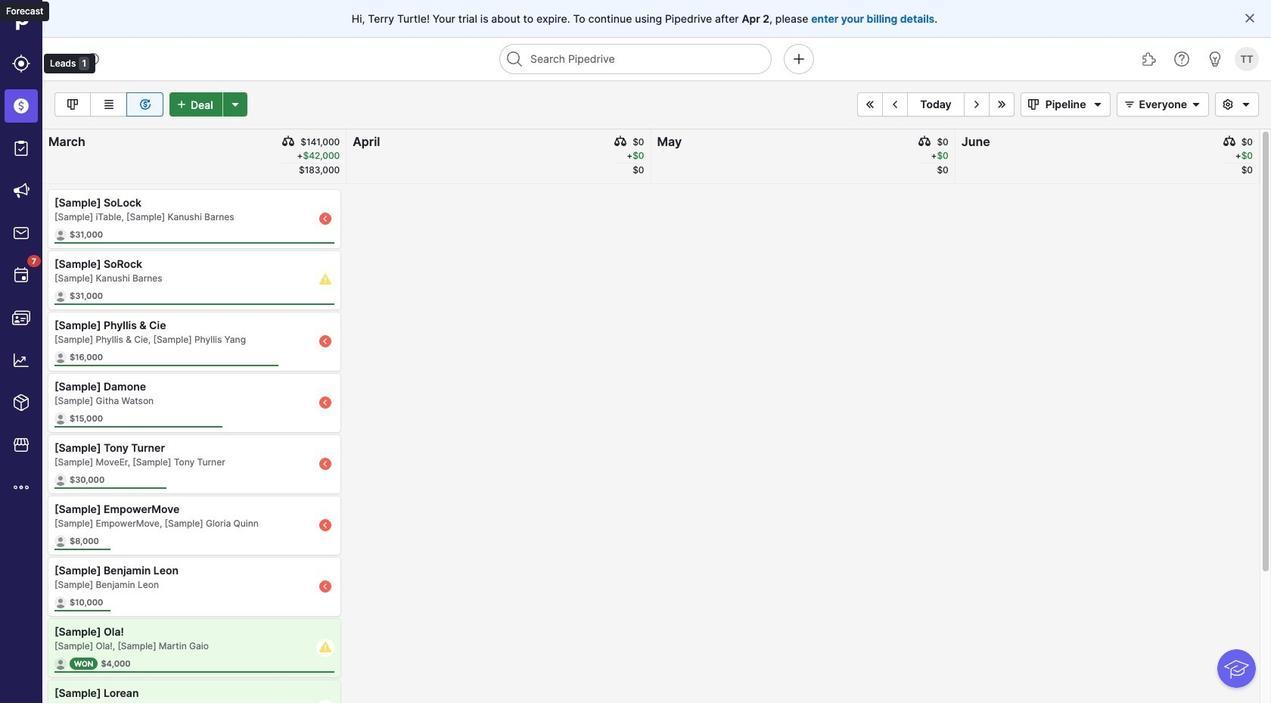 Task type: describe. For each thing, give the bounding box(es) containing it.
color undefined image
[[12, 266, 30, 285]]

Search Pipedrive field
[[500, 44, 772, 74]]

more image
[[12, 478, 30, 497]]

contacts image
[[12, 309, 30, 327]]

marketplace image
[[12, 436, 30, 454]]

jump forward 4 months image
[[993, 98, 1011, 111]]

projects image
[[12, 139, 30, 157]]

knowledge center bot, also known as kc bot is an onboarding assistant that allows you to see the list of onboarding items in one place for quick and easy reference. this improves your in-app experience. image
[[1218, 650, 1257, 688]]

jump back 4 months image
[[862, 98, 880, 111]]

list image
[[100, 95, 118, 114]]

previous month image
[[887, 98, 905, 111]]

campaigns image
[[12, 182, 30, 200]]

sales assistant image
[[1207, 50, 1225, 68]]



Task type: vqa. For each thing, say whether or not it's contained in the screenshot.
field
no



Task type: locate. For each thing, give the bounding box(es) containing it.
next month image
[[968, 98, 986, 111]]

add deal options image
[[226, 98, 244, 111]]

insights image
[[12, 351, 30, 369]]

add deal element
[[170, 92, 247, 117]]

info image
[[87, 53, 99, 65]]

quick help image
[[1173, 50, 1192, 68]]

color primary inverted image
[[173, 98, 191, 111]]

leads image
[[12, 55, 30, 73]]

menu item
[[0, 85, 42, 127]]

products image
[[12, 394, 30, 412]]

forecast image
[[136, 95, 154, 114]]

quick add image
[[790, 50, 809, 68]]

pipeline image
[[64, 95, 82, 114]]

sales inbox image
[[12, 224, 30, 242]]

deals image
[[12, 97, 30, 115]]

color primary image
[[1245, 12, 1257, 24], [283, 136, 295, 148], [919, 136, 931, 148], [1224, 136, 1236, 148]]

color primary image
[[1025, 98, 1043, 111], [1090, 98, 1108, 111], [1122, 98, 1140, 111], [1188, 98, 1206, 111], [1220, 98, 1238, 111], [1238, 98, 1256, 111], [615, 136, 627, 148]]

home image
[[10, 10, 33, 33]]

menu
[[0, 0, 95, 703]]



